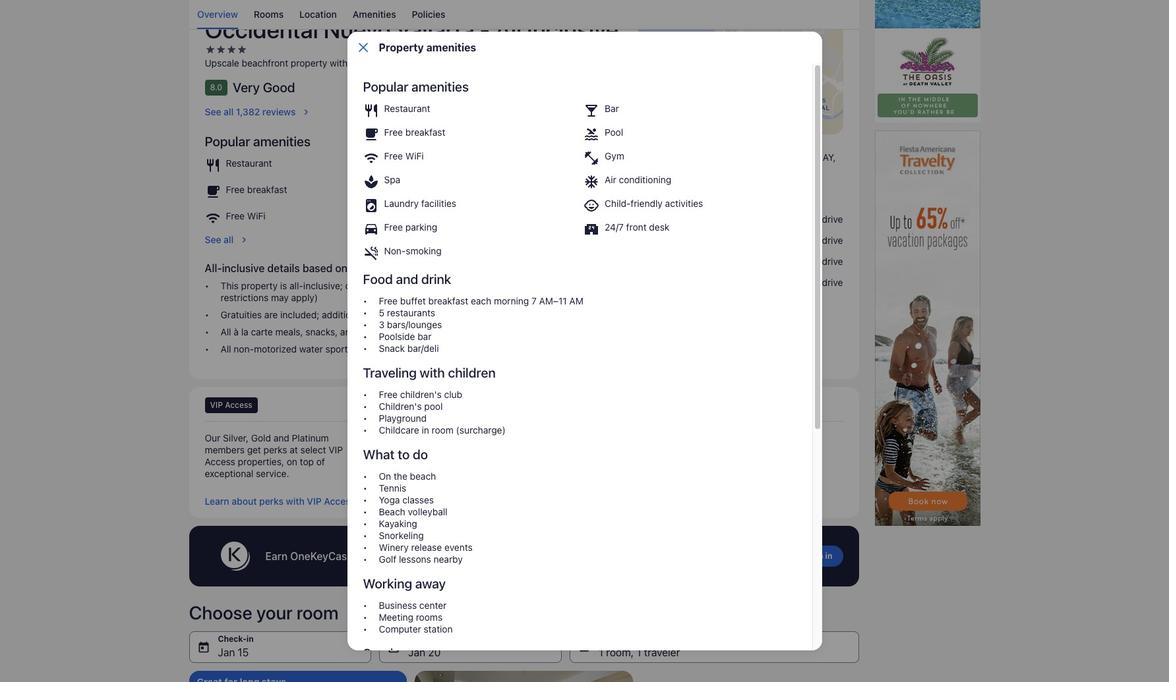 Task type: describe. For each thing, give the bounding box(es) containing it.
0 vertical spatial breakfast
[[405, 127, 445, 138]]

0 horizontal spatial parking
[[405, 222, 437, 233]]

in inside this property is all-inclusive; onsite food and beverages are included in the room price (some restrictions may apply)
[[516, 280, 523, 291]]

0 vertical spatial access
[[225, 400, 252, 410]]

1 vertical spatial breakfast
[[247, 184, 287, 195]]

all non-motorized water sports included
[[221, 343, 391, 355]]

medium image
[[361, 497, 371, 507]]

children's pool list item
[[363, 401, 796, 413]]

laundry
[[384, 198, 419, 209]]

beachfront
[[242, 57, 288, 68]]

drive for 3 min drive
[[822, 235, 843, 246]]

snack
[[379, 343, 405, 354]]

snack bar/deli list item
[[363, 343, 796, 355]]

1 horizontal spatial of
[[429, 57, 438, 68]]

free buffet breakfast each morning 7 am–11 am
[[379, 295, 584, 307]]

property inside this property is all-inclusive; onsite food and beverages are included in the room price (some restrictions may apply)
[[241, 280, 278, 291]]

(some
[[590, 280, 617, 291]]

de
[[667, 140, 678, 151]]

map image
[[638, 19, 843, 134]]

non-
[[384, 245, 406, 257]]

63732
[[638, 163, 666, 175]]

0 horizontal spatial bay
[[411, 57, 427, 68]]

room for choose your room
[[297, 602, 339, 624]]

facilities
[[421, 198, 456, 209]]

los
[[681, 140, 696, 151]]

inclusive
[[222, 262, 265, 274]]

business
[[379, 600, 417, 611]]

3 for 3 min drive
[[796, 235, 802, 246]]

perk
[[444, 435, 463, 446]]

poolside bar list item
[[363, 331, 796, 343]]

5 for 5 restaurants
[[379, 307, 385, 319]]

air
[[605, 174, 617, 185]]

business center list item
[[363, 600, 796, 612]]

room upgrades when available, plus silver perks
[[436, 470, 643, 481]]

0 horizontal spatial wifi
[[247, 210, 266, 221]]

1 vertical spatial amenities
[[412, 79, 469, 94]]

24/7 front desk
[[605, 222, 670, 233]]

deluxe room, ocean view | free minibar, in-room safe, iron/ironing board, free rollaway beds image
[[415, 671, 633, 683]]

1 room, 1 traveler
[[599, 647, 680, 659]]

0 horizontal spatial are
[[264, 309, 278, 320]]

1 horizontal spatial gold
[[399, 455, 414, 463]]

0 vertical spatial when
[[505, 470, 528, 481]]

meeting
[[379, 612, 413, 623]]

vip inside our silver, gold and platinum members get perks at select vip access properties, on top of exceptional service.
[[329, 444, 343, 456]]

rooms
[[253, 9, 283, 20]]

overview
[[197, 9, 238, 20]]

bars/lounges
[[387, 319, 442, 330]]

0 vertical spatial pool
[[350, 57, 369, 68]]

of inside our silver, gold and platinum members get perks at select vip access properties, on top of exceptional service.
[[316, 456, 325, 467]]

1 vertical spatial platinum
[[399, 473, 427, 481]]

18,
[[760, 140, 772, 151]]

banderas inside "list"
[[697, 214, 737, 225]]

business center
[[379, 600, 447, 611]]

snack bar/deli
[[379, 343, 439, 354]]

2 horizontal spatial on
[[356, 551, 368, 562]]

free children's club
[[379, 389, 462, 400]]

policies
[[412, 9, 445, 20]]

see
[[205, 234, 221, 245]]

24/7
[[605, 222, 624, 233]]

food inside this property is all-inclusive; onsite food and beverages are included in the room price (some restrictions may apply)
[[374, 280, 393, 291]]

rooms link
[[253, 0, 283, 29]]

services
[[363, 646, 414, 662]]

dialog containing popular amenities
[[347, 32, 822, 683]]

beach
[[379, 507, 405, 518]]

1 xsmall image from the left
[[215, 44, 226, 55]]

what to do
[[363, 447, 428, 462]]

conditioning
[[619, 174, 672, 185]]

3 bars/lounges
[[379, 319, 442, 330]]

what
[[363, 447, 395, 462]]

drive for 5 min drive
[[822, 256, 843, 267]]

3 bars/lounges list item
[[363, 319, 796, 331]]

motorized
[[254, 343, 297, 355]]

1 vertical spatial popular amenities
[[205, 134, 311, 149]]

onekeycash
[[290, 551, 353, 562]]

classes
[[402, 495, 434, 506]]

nay,
[[816, 152, 836, 163]]

working
[[363, 576, 412, 592]]

no
[[745, 140, 757, 151]]

à
[[234, 326, 239, 338]]

this property is all-inclusive; onsite food and beverages are included in the room price (some restrictions may apply) list item
[[205, 280, 622, 304]]

playground
[[379, 413, 427, 424]]

on inside our silver, gold and platinum members get perks at select vip access properties, on top of exceptional service.
[[287, 456, 297, 467]]

very
[[233, 80, 260, 95]]

fraccionamiento
[[638, 152, 709, 163]]

0 horizontal spatial nuevo
[[323, 15, 391, 44]]

0 vertical spatial your
[[350, 262, 372, 274]]

medium image inside see all button
[[239, 235, 249, 245]]

golf lessons nearby list item
[[363, 554, 796, 566]]

access inside our silver, gold and platinum members get perks at select vip access properties, on top of exceptional service.
[[205, 456, 235, 467]]

amenities link
[[352, 0, 396, 29]]

snorkeling list item
[[363, 530, 796, 542]]

drink inside "dialog"
[[421, 272, 451, 287]]

our
[[205, 433, 221, 444]]

silver,
[[223, 433, 249, 444]]

free breakfast inside "group"
[[384, 127, 445, 138]]

free inside list item
[[379, 295, 398, 307]]

yoga
[[379, 495, 400, 506]]

based
[[303, 262, 333, 274]]

children
[[448, 365, 496, 381]]

free
[[578, 435, 595, 446]]

1 vertical spatial your
[[256, 602, 293, 624]]

0 horizontal spatial free wifi
[[226, 210, 266, 221]]

bar/deli
[[407, 343, 439, 354]]

free parking
[[384, 222, 437, 233]]

jan 15 button
[[189, 632, 371, 663]]

see all
[[205, 234, 234, 245]]

club
[[444, 389, 462, 400]]

20
[[428, 647, 441, 659]]

1 vertical spatial drink
[[523, 435, 544, 446]]

station
[[424, 624, 453, 635]]

drive for 1 min drive
[[822, 214, 843, 225]]

sign
[[464, 551, 485, 562]]

1 horizontal spatial 1
[[637, 647, 641, 659]]

included;
[[280, 309, 319, 320]]

1 horizontal spatial on
[[335, 262, 348, 274]]

choose
[[189, 602, 252, 624]]

1 horizontal spatial silver
[[593, 470, 617, 481]]

good
[[263, 80, 295, 95]]

center
[[419, 600, 447, 611]]

meeting rooms list item
[[363, 612, 796, 624]]

drive for 18 min drive
[[822, 277, 843, 288]]

1 for 1 min drive
[[798, 214, 802, 225]]

1 vertical spatial when
[[415, 551, 441, 562]]

see all button
[[205, 226, 622, 246]]

0 vertical spatial silver
[[399, 438, 417, 446]]

are inside this property is all-inclusive; onsite food and beverages are included in the room price (some restrictions may apply)
[[461, 280, 474, 291]]

popular location image
[[638, 214, 662, 229]]

included inside this property is all-inclusive; onsite food and beverages are included in the room price (some restrictions may apply)
[[477, 280, 513, 291]]

all non-motorized water sports included list item
[[205, 343, 622, 355]]

service.
[[256, 468, 289, 479]]

min for 1
[[804, 214, 820, 225]]

childcare in room (surcharge)
[[379, 425, 506, 436]]

0 horizontal spatial banderas
[[440, 57, 481, 68]]

traveling with children
[[363, 365, 496, 381]]

list containing bay of banderas
[[638, 214, 843, 312]]

1 room, 1 traveler button
[[570, 632, 859, 663]]

extras,
[[547, 435, 575, 446]]

beverages inside this property is all-inclusive; onsite food and beverages are included in the room price (some restrictions may apply)
[[414, 280, 458, 291]]

buffet
[[400, 295, 426, 307]]

each
[[471, 295, 491, 307]]

1 horizontal spatial is
[[401, 309, 408, 320]]

all-
[[205, 262, 222, 274]]

1 vertical spatial perks
[[619, 470, 643, 481]]

1 horizontal spatial food
[[483, 435, 502, 446]]

and inside this property is all-inclusive; onsite food and beverages are included in the room price (some restrictions may apply)
[[396, 280, 411, 291]]

8
[[795, 140, 800, 151]]

playground list item
[[363, 413, 796, 425]]

1 horizontal spatial wifi
[[405, 150, 424, 162]]

0 vertical spatial medium image
[[301, 107, 312, 117]]

jan 15
[[218, 647, 249, 659]]

7
[[532, 295, 537, 307]]

beach volleyball
[[379, 507, 448, 518]]



Task type: locate. For each thing, give the bounding box(es) containing it.
optional
[[495, 309, 529, 320]]

yoga classes list item
[[363, 495, 796, 507]]

free breakfast up spa
[[384, 127, 445, 138]]

property up the restrictions
[[241, 280, 278, 291]]

silver right plus
[[593, 470, 617, 481]]

access down members
[[205, 456, 235, 467]]

pool inside 'list item'
[[424, 401, 443, 412]]

0 vertical spatial banderas
[[440, 57, 481, 68]]

water
[[299, 343, 323, 355]]

nuevo inside paseo de los cocoteros no 18, villa 8 fraccionamiento náutico, nuevo vallarta, nay, 63732
[[749, 152, 777, 163]]

your up onsite
[[350, 262, 372, 274]]

food right like
[[483, 435, 502, 446]]

tennis list item
[[363, 483, 796, 495]]

0 horizontal spatial perks
[[264, 444, 287, 456]]

room
[[542, 280, 564, 291], [432, 425, 454, 436], [297, 602, 339, 624]]

gold
[[251, 433, 271, 444], [399, 455, 414, 463]]

room up am–11
[[542, 280, 564, 291]]

the up 7
[[526, 280, 539, 291]]

1 vertical spatial of
[[686, 214, 694, 225]]

beverages up buffet
[[414, 280, 458, 291]]

0 horizontal spatial jan
[[218, 647, 235, 659]]

perks down breakfast,
[[619, 470, 643, 481]]

bar,
[[371, 57, 387, 68]]

vallarta
[[396, 15, 475, 44]]

on left this
[[356, 551, 368, 562]]

2 vertical spatial included
[[355, 343, 391, 355]]

1 inside "list"
[[798, 214, 802, 225]]

2 vertical spatial amenities
[[253, 134, 311, 149]]

room inside "dialog"
[[432, 425, 454, 436]]

1 jan from the left
[[218, 647, 235, 659]]

0 horizontal spatial included
[[355, 343, 391, 355]]

1 vertical spatial the
[[394, 471, 407, 482]]

1 horizontal spatial gym
[[605, 150, 624, 162]]

events
[[445, 542, 473, 553]]

popular
[[363, 79, 408, 94], [205, 134, 250, 149]]

near
[[390, 57, 409, 68]]

included inside list item
[[406, 326, 442, 338]]

the up tennis
[[394, 471, 407, 482]]

drive down the 1 min drive
[[822, 235, 843, 246]]

2 vertical spatial of
[[316, 456, 325, 467]]

children's
[[400, 389, 442, 400]]

all for all à la carte meals, snacks, and beverages included
[[221, 326, 231, 338]]

like
[[466, 435, 480, 446]]

1 horizontal spatial in
[[488, 551, 496, 562]]

close, go back to stay details. image
[[355, 40, 371, 55]]

parking right or
[[654, 435, 686, 446]]

access up silver,
[[225, 400, 252, 410]]

2 xsmall image from the left
[[236, 44, 247, 55]]

0 vertical spatial all
[[495, 15, 522, 44]]

0 horizontal spatial in
[[422, 425, 429, 436]]

silver up to
[[399, 438, 417, 446]]

do
[[413, 447, 428, 462]]

all inside list item
[[221, 326, 231, 338]]

pool down 'children's'
[[424, 401, 443, 412]]

1 up the 3 min drive
[[798, 214, 802, 225]]

0 vertical spatial platinum
[[292, 433, 329, 444]]

drive down the 3 min drive
[[822, 256, 843, 267]]

0 horizontal spatial of
[[316, 456, 325, 467]]

0 horizontal spatial vip
[[210, 400, 223, 410]]

0 vertical spatial 3
[[796, 235, 802, 246]]

all inside list item
[[221, 343, 231, 355]]

gratuities
[[221, 309, 262, 320]]

1 vertical spatial free breakfast
[[226, 184, 287, 195]]

in right sign
[[488, 551, 496, 562]]

1 vertical spatial restaurant
[[226, 158, 272, 169]]

drive down 5 min drive
[[822, 277, 843, 288]]

select
[[300, 444, 326, 456]]

sports
[[326, 343, 353, 355]]

computer station list item
[[363, 624, 796, 636]]

0 horizontal spatial room
[[297, 602, 339, 624]]

bay down activities
[[667, 214, 683, 225]]

is up may
[[280, 280, 287, 291]]

non-smoking
[[384, 245, 442, 257]]

pool
[[350, 57, 369, 68], [424, 401, 443, 412]]

earn
[[265, 551, 288, 562]]

0 vertical spatial gym
[[605, 150, 624, 162]]

0 vertical spatial amenities
[[426, 42, 476, 53]]

bay inside "list"
[[667, 214, 683, 225]]

beach volleyball list item
[[363, 507, 796, 518]]

1 horizontal spatial popular
[[363, 79, 408, 94]]

8.0
[[210, 82, 222, 92]]

gym down the pool at top
[[605, 150, 624, 162]]

of down activities
[[686, 214, 694, 225]]

in inside childcare in room (surcharge) list item
[[422, 425, 429, 436]]

0 vertical spatial is
[[280, 280, 287, 291]]

meals,
[[275, 326, 303, 338]]

perks
[[264, 444, 287, 456], [619, 470, 643, 481]]

list containing this property is all-inclusive; onsite food and beverages are included in the room price (some restrictions may apply)
[[205, 280, 622, 355]]

1 vertical spatial gym
[[440, 210, 460, 221]]

all left non-
[[221, 343, 231, 355]]

1 vertical spatial 5
[[379, 307, 385, 319]]

platinum up 'select'
[[292, 433, 329, 444]]

5 for 5 min drive
[[796, 256, 802, 267]]

gold up get at the left bottom of the page
[[251, 433, 271, 444]]

1 vertical spatial with
[[420, 365, 445, 381]]

this
[[371, 551, 389, 562]]

1 horizontal spatial pool
[[424, 401, 443, 412]]

perks left at
[[264, 444, 287, 456]]

1 horizontal spatial the
[[526, 280, 539, 291]]

1 min from the top
[[804, 214, 820, 225]]

0 vertical spatial of
[[429, 57, 438, 68]]

free breakfast up all
[[226, 184, 287, 195]]

0 vertical spatial gold
[[251, 433, 271, 444]]

beverages
[[414, 280, 458, 291], [359, 326, 403, 338]]

5 restaurants list item
[[363, 307, 796, 319]]

on down at
[[287, 456, 297, 467]]

1 horizontal spatial jan
[[408, 647, 425, 659]]

1 vertical spatial 3
[[379, 319, 385, 330]]

popular amenities inside "group"
[[363, 79, 469, 94]]

0 horizontal spatial food
[[374, 280, 393, 291]]

min for 18
[[804, 277, 820, 288]]

policies link
[[412, 0, 445, 29]]

gold up 'on the beach'
[[399, 455, 414, 463]]

restaurants
[[387, 307, 435, 319]]

2 jan from the left
[[408, 647, 425, 659]]

room for childcare in room (surcharge)
[[432, 425, 454, 436]]

free wifi up spa
[[384, 150, 424, 162]]

free children's club list item
[[363, 389, 796, 401]]

in left a at bottom
[[422, 425, 429, 436]]

0 horizontal spatial popular amenities
[[205, 134, 311, 149]]

3 inside list item
[[379, 319, 385, 330]]

1 xsmall image from the left
[[205, 44, 215, 55]]

1 vertical spatial vip
[[329, 444, 343, 456]]

0 vertical spatial perks
[[264, 444, 287, 456]]

1 horizontal spatial restaurant
[[384, 103, 430, 114]]

2 horizontal spatial in
[[516, 280, 523, 291]]

0 vertical spatial vip
[[210, 400, 223, 410]]

1 vertical spatial medium image
[[239, 235, 249, 245]]

all à la carte meals, snacks, and beverages included
[[221, 326, 442, 338]]

the inside list item
[[394, 471, 407, 482]]

poolside
[[379, 331, 415, 342]]

min up 18 min drive at right
[[804, 256, 820, 267]]

members
[[205, 444, 245, 456]]

1 vertical spatial gold
[[399, 455, 414, 463]]

xsmall image
[[215, 44, 226, 55], [236, 44, 247, 55]]

gold inside our silver, gold and platinum members get perks at select vip access properties, on top of exceptional service.
[[251, 433, 271, 444]]

3 up poolside on the left
[[379, 319, 385, 330]]

pool down close, go back to stay details. icon
[[350, 57, 369, 68]]

jan inside jan 15 button
[[218, 647, 235, 659]]

bay down property amenities at the left of the page
[[411, 57, 427, 68]]

winery release events list item
[[363, 542, 796, 554]]

2 vertical spatial in
[[488, 551, 496, 562]]

popular inside "dialog"
[[363, 79, 408, 94]]

1
[[798, 214, 802, 225], [599, 647, 604, 659], [637, 647, 641, 659]]

1 horizontal spatial beverages
[[414, 280, 458, 291]]

all à la carte meals, snacks, and beverages included list item
[[205, 326, 622, 338]]

free wifi up all
[[226, 210, 266, 221]]

group
[[363, 79, 796, 683]]

wifi up laundry facilities
[[405, 150, 424, 162]]

2 drive from the top
[[822, 235, 843, 246]]

0 horizontal spatial 3
[[379, 319, 385, 330]]

medium image
[[301, 107, 312, 117], [239, 235, 249, 245]]

that
[[568, 551, 588, 562]]

3 min from the top
[[804, 256, 820, 267]]

am–11
[[539, 295, 567, 307]]

stay
[[392, 551, 412, 562]]

min for 3
[[804, 235, 820, 246]]

and inside list item
[[340, 326, 356, 338]]

credits
[[688, 435, 717, 446]]

1 horizontal spatial room
[[432, 425, 454, 436]]

popular down 8.0
[[205, 134, 250, 149]]

1 vertical spatial included
[[406, 326, 442, 338]]

kayaking list item
[[363, 518, 796, 530]]

room inside this property is all-inclusive; onsite food and beverages are included in the room price (some restrictions may apply)
[[542, 280, 564, 291]]

all left à
[[221, 326, 231, 338]]

0 horizontal spatial property
[[241, 280, 278, 291]]

1 horizontal spatial platinum
[[399, 473, 427, 481]]

group containing popular amenities
[[363, 79, 796, 683]]

3 up 5 min drive
[[796, 235, 802, 246]]

2 vertical spatial room
[[297, 602, 339, 624]]

to
[[398, 447, 410, 462]]

and
[[396, 272, 418, 287], [396, 280, 411, 291], [476, 309, 492, 320], [340, 326, 356, 338], [274, 433, 289, 444], [504, 435, 520, 446], [499, 551, 517, 562]]

medium image down upscale beachfront property with pool bar, near bay of banderas
[[301, 107, 312, 117]]

away
[[415, 576, 446, 592]]

drink left extras,
[[523, 435, 544, 446]]

included up free buffet breakfast each morning 7 am–11 am
[[477, 280, 513, 291]]

platinum inside our silver, gold and platinum members get perks at select vip access properties, on top of exceptional service.
[[292, 433, 329, 444]]

the inside this property is all-inclusive; onsite food and beverages are included in the room price (some restrictions may apply)
[[526, 280, 539, 291]]

dialog
[[347, 32, 822, 683]]

banderas down property amenities at the left of the page
[[440, 57, 481, 68]]

bar
[[418, 331, 432, 342]]

15
[[238, 647, 249, 659]]

included down poolside on the left
[[355, 343, 391, 355]]

snacks,
[[306, 326, 338, 338]]

0 vertical spatial 5
[[796, 256, 802, 267]]

room
[[436, 470, 460, 481]]

earn onekeycash on this stay when you sign in and book. it's that easy!
[[265, 551, 616, 562]]

5 up poolside on the left
[[379, 307, 385, 319]]

0 vertical spatial restaurant
[[384, 103, 430, 114]]

2 vertical spatial on
[[356, 551, 368, 562]]

all-
[[290, 280, 303, 291]]

apply)
[[291, 292, 318, 303]]

drive up the 3 min drive
[[822, 214, 843, 225]]

gratuities are included; additional gratuity is a discretionary and optional gesture
[[221, 309, 564, 320]]

1 vertical spatial nuevo
[[749, 152, 777, 163]]

restrictions
[[221, 292, 269, 303]]

0 horizontal spatial medium image
[[239, 235, 249, 245]]

1 vertical spatial wifi
[[247, 210, 266, 221]]

0 horizontal spatial with
[[330, 57, 348, 68]]

child-friendly activities
[[605, 198, 703, 209]]

and inside our silver, gold and platinum members get perks at select vip access properties, on top of exceptional service.
[[274, 433, 289, 444]]

jan for jan 20
[[408, 647, 425, 659]]

wifi up inclusive
[[247, 210, 266, 221]]

pool
[[605, 127, 623, 138]]

4 drive from the top
[[822, 277, 843, 288]]

1 horizontal spatial vip
[[329, 444, 343, 456]]

property up the good
[[291, 57, 327, 68]]

parking
[[405, 222, 437, 233], [654, 435, 686, 446]]

top
[[300, 456, 314, 467]]

5 up 18
[[796, 256, 802, 267]]

1 horizontal spatial free wifi
[[384, 150, 424, 162]]

vip access
[[210, 400, 252, 410]]

included
[[477, 280, 513, 291], [406, 326, 442, 338], [355, 343, 391, 355]]

min for 5
[[804, 256, 820, 267]]

is inside this property is all-inclusive; onsite food and beverages are included in the room price (some restrictions may apply)
[[280, 280, 287, 291]]

get
[[247, 444, 261, 456]]

are down may
[[264, 309, 278, 320]]

1 vertical spatial property
[[241, 280, 278, 291]]

2 horizontal spatial of
[[686, 214, 694, 225]]

nuevo down 18,
[[749, 152, 777, 163]]

room left like
[[432, 425, 454, 436]]

food down search
[[374, 280, 393, 291]]

1 horizontal spatial parking
[[654, 435, 686, 446]]

with left 'bar,'
[[330, 57, 348, 68]]

2 horizontal spatial 1
[[798, 214, 802, 225]]

all
[[224, 234, 234, 245]]

1 vertical spatial pool
[[424, 401, 443, 412]]

0 horizontal spatial drink
[[421, 272, 451, 287]]

2 xsmall image from the left
[[226, 44, 236, 55]]

all for all non-motorized water sports included
[[221, 343, 231, 355]]

0 horizontal spatial the
[[394, 471, 407, 482]]

deluxe room | free minibar, in-room safe, iron/ironing board, free rollaway beds image
[[189, 671, 407, 683]]

1 vertical spatial room
[[432, 425, 454, 436]]

are up each
[[461, 280, 474, 291]]

3 for 3 bars/lounges
[[379, 319, 385, 330]]

5 inside "list"
[[796, 256, 802, 267]]

it's
[[550, 551, 565, 562]]

popular amenities down very good element
[[205, 134, 311, 149]]

property
[[379, 42, 424, 53]]

smoking
[[406, 245, 442, 257]]

parking down laundry facilities
[[405, 222, 437, 233]]

0 horizontal spatial gym
[[440, 210, 460, 221]]

traveling
[[363, 365, 417, 381]]

with up 'children's'
[[420, 365, 445, 381]]

1 drive from the top
[[822, 214, 843, 225]]

2 horizontal spatial room
[[542, 280, 564, 291]]

0 vertical spatial free breakfast
[[384, 127, 445, 138]]

1 vertical spatial are
[[264, 309, 278, 320]]

on the beach list item
[[363, 471, 796, 483]]

banderas down activities
[[697, 214, 737, 225]]

18
[[792, 277, 802, 288]]

1 horizontal spatial with
[[420, 365, 445, 381]]

0 vertical spatial food
[[374, 280, 393, 291]]

location link
[[299, 0, 337, 29]]

nuevo up upscale beachfront property with pool bar, near bay of banderas
[[323, 15, 391, 44]]

1 horizontal spatial your
[[350, 262, 372, 274]]

very good element
[[233, 80, 295, 96]]

1 horizontal spatial popular amenities
[[363, 79, 469, 94]]

1 vertical spatial all
[[221, 326, 231, 338]]

and inside "group"
[[396, 272, 418, 287]]

of right top
[[316, 456, 325, 467]]

gym down the facilities
[[440, 210, 460, 221]]

upscale
[[205, 57, 239, 68]]

your up jan 15 button
[[256, 602, 293, 624]]

0 vertical spatial with
[[330, 57, 348, 68]]

1 vertical spatial beverages
[[359, 326, 403, 338]]

childcare in room (surcharge) list item
[[363, 425, 796, 437]]

included up bar/deli
[[406, 326, 442, 338]]

all right the -
[[495, 15, 522, 44]]

gratuities are included; additional gratuity is a discretionary and optional gesture list item
[[205, 309, 622, 321]]

free inside list item
[[379, 389, 398, 400]]

1 right room,
[[637, 647, 641, 659]]

jan left 20
[[408, 647, 425, 659]]

vip right 'select'
[[329, 444, 343, 456]]

in up morning
[[516, 280, 523, 291]]

a
[[411, 309, 416, 320]]

drink down "smoking"
[[421, 272, 451, 287]]

1 vertical spatial banderas
[[697, 214, 737, 225]]

2 vertical spatial all
[[221, 343, 231, 355]]

3 drive from the top
[[822, 256, 843, 267]]

1 vertical spatial popular
[[205, 134, 250, 149]]

1 for 1 room, 1 traveler
[[599, 647, 604, 659]]

0 vertical spatial popular amenities
[[363, 79, 469, 94]]

nearby
[[434, 554, 463, 565]]

perks inside our silver, gold and platinum members get perks at select vip access properties, on top of exceptional service.
[[264, 444, 287, 456]]

0 vertical spatial property
[[291, 57, 327, 68]]

5 inside list item
[[379, 307, 385, 319]]

breakfast inside list item
[[428, 295, 468, 307]]

3 inside "list"
[[796, 235, 802, 246]]

of down property amenities at the left of the page
[[429, 57, 438, 68]]

min up 5 min drive
[[804, 235, 820, 246]]

1 horizontal spatial xsmall image
[[226, 44, 236, 55]]

1 horizontal spatial xsmall image
[[236, 44, 247, 55]]

4 min from the top
[[804, 277, 820, 288]]

list
[[189, 0, 859, 29], [638, 214, 843, 312], [205, 280, 622, 355]]

0 vertical spatial popular
[[363, 79, 408, 94]]

with inside "group"
[[420, 365, 445, 381]]

0 vertical spatial the
[[526, 280, 539, 291]]

beverages inside list item
[[359, 326, 403, 338]]

of inside "list"
[[686, 214, 694, 225]]

room up jan 15 button
[[297, 602, 339, 624]]

front
[[626, 222, 647, 233]]

beverages down gratuity
[[359, 326, 403, 338]]

0 horizontal spatial silver
[[399, 438, 417, 446]]

platinum down "do"
[[399, 473, 427, 481]]

free buffet breakfast each morning 7 am–11 am list item
[[363, 295, 796, 307]]

jan inside jan 20 button
[[408, 647, 425, 659]]

1 vertical spatial free wifi
[[226, 210, 266, 221]]

list containing overview
[[189, 0, 859, 29]]

of
[[429, 57, 438, 68], [686, 214, 694, 225], [316, 456, 325, 467]]

jan for jan 15
[[218, 647, 235, 659]]

min right 18
[[804, 277, 820, 288]]

1 horizontal spatial perks
[[619, 470, 643, 481]]

0 vertical spatial bay
[[411, 57, 427, 68]]

popular amenities down near
[[363, 79, 469, 94]]

2 min from the top
[[804, 235, 820, 246]]

computer station
[[379, 624, 453, 635]]

popular down 'bar,'
[[363, 79, 408, 94]]

1 horizontal spatial are
[[461, 280, 474, 291]]

vip up our at left bottom
[[210, 400, 223, 410]]

winery release events
[[379, 542, 473, 553]]

amenities down property amenities at the left of the page
[[412, 79, 469, 94]]

group inside "dialog"
[[363, 79, 796, 683]]

bar
[[605, 103, 619, 114]]

amenities left the -
[[426, 42, 476, 53]]

you
[[444, 551, 462, 562]]

meeting rooms
[[379, 612, 443, 623]]

is left a
[[401, 309, 408, 320]]

min up the 3 min drive
[[804, 214, 820, 225]]

additional
[[322, 309, 364, 320]]

golf lessons nearby
[[379, 554, 463, 565]]

snorkeling
[[379, 530, 424, 541]]

medium image right all
[[239, 235, 249, 245]]

jan left 15
[[218, 647, 235, 659]]

on right "based"
[[335, 262, 348, 274]]

xsmall image
[[205, 44, 215, 55], [226, 44, 236, 55]]

1 horizontal spatial 3
[[796, 235, 802, 246]]

1 left room,
[[599, 647, 604, 659]]

amenities down the good
[[253, 134, 311, 149]]



Task type: vqa. For each thing, say whether or not it's contained in the screenshot.
"Villa"
yes



